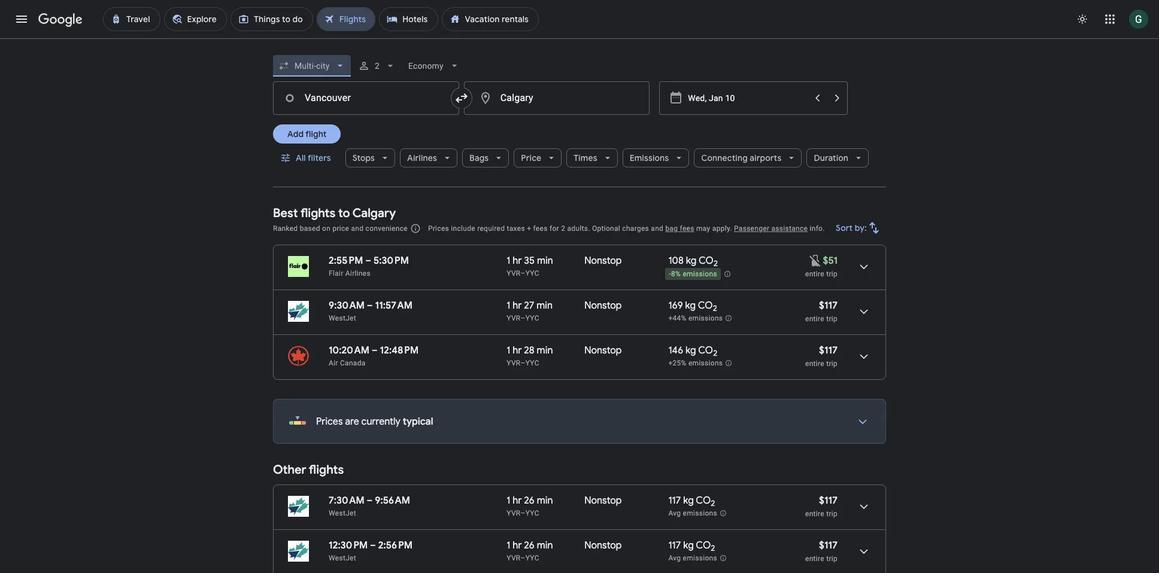 Task type: locate. For each thing, give the bounding box(es) containing it.
1 1 hr 26 min yvr – yyc from the top
[[507, 495, 553, 518]]

nonstop flight. element for 12:48 pm
[[585, 345, 622, 359]]

$117 entire trip left flight details. leaves vancouver international airport at 12:30 pm on wednesday, january 10 and arrives at calgary international airport at 2:56 pm on wednesday, january 10. icon
[[805, 540, 838, 563]]

2 avg from the top
[[669, 555, 681, 563]]

learn more about ranking image
[[410, 223, 421, 234]]

108 kg co 2
[[669, 255, 718, 269]]

117 US dollars text field
[[819, 300, 838, 312], [819, 540, 838, 552]]

5 nonstop flight. element from the top
[[585, 540, 622, 554]]

more details image
[[849, 408, 877, 437]]

yyc
[[526, 269, 539, 278], [526, 314, 539, 323], [526, 359, 539, 368], [526, 510, 539, 518], [526, 554, 539, 563]]

min inside 1 hr 35 min yvr – yyc
[[537, 255, 553, 267]]

2 nonstop from the top
[[585, 300, 622, 312]]

2 nonstop flight. element from the top
[[585, 300, 622, 314]]

1 inside 1 hr 27 min yvr – yyc
[[507, 300, 510, 312]]

1
[[507, 255, 510, 267], [507, 300, 510, 312], [507, 345, 510, 357], [507, 495, 510, 507], [507, 540, 510, 552]]

2 westjet from the top
[[329, 510, 356, 518]]

co for 11:57 am
[[698, 300, 713, 312]]

yyc inside 1 hr 28 min yvr – yyc
[[526, 359, 539, 368]]

2 total duration 1 hr 26 min. element from the top
[[507, 540, 585, 554]]

nonstop flight. element
[[585, 255, 622, 269], [585, 300, 622, 314], [585, 345, 622, 359], [585, 495, 622, 509], [585, 540, 622, 554]]

0 vertical spatial total duration 1 hr 26 min. element
[[507, 495, 585, 509]]

nonstop for 12:48 pm
[[585, 345, 622, 357]]

times
[[574, 153, 597, 163]]

fees right bag
[[680, 225, 694, 233]]

8%
[[671, 270, 681, 279]]

2 vertical spatial westjet
[[329, 554, 356, 563]]

1 horizontal spatial fees
[[680, 225, 694, 233]]

prices right learn more about ranking icon
[[428, 225, 449, 233]]

all filters
[[296, 153, 331, 163]]

2 117 us dollars text field from the top
[[819, 540, 838, 552]]

total duration 1 hr 28 min. element
[[507, 345, 585, 359]]

kg for 2:56 pm
[[683, 540, 694, 552]]

co inside the 146 kg co 2
[[698, 345, 713, 357]]

None field
[[273, 55, 351, 77], [404, 55, 465, 77], [273, 55, 351, 77], [404, 55, 465, 77]]

trip down $117 text field at bottom right
[[826, 510, 838, 519]]

1 $117 entire trip from the top
[[805, 300, 838, 323]]

1 avg emissions from the top
[[669, 510, 717, 518]]

$117
[[819, 300, 838, 312], [819, 345, 838, 357], [819, 495, 838, 507], [819, 540, 838, 552]]

hr for 5:30 pm
[[513, 255, 522, 267]]

1 26 from the top
[[524, 495, 535, 507]]

add
[[287, 129, 304, 140]]

westjet inside 9:30 am – 11:57 am westjet
[[329, 314, 356, 323]]

+44% emissions
[[669, 314, 723, 323]]

avg emissions for 9:56 am
[[669, 510, 717, 518]]

swap origin and destination. image
[[454, 91, 469, 105]]

117 for 9:56 am
[[669, 495, 681, 507]]

1 inside 1 hr 28 min yvr – yyc
[[507, 345, 510, 357]]

2 $117 from the top
[[819, 345, 838, 357]]

1 vertical spatial airlines
[[345, 269, 371, 278]]

and
[[351, 225, 364, 233], [651, 225, 664, 233]]

1 horizontal spatial prices
[[428, 225, 449, 233]]

total duration 1 hr 26 min. element for 9:56 am
[[507, 495, 585, 509]]

flights for other
[[309, 463, 344, 478]]

1 fees from the left
[[533, 225, 548, 233]]

– inside 1 hr 35 min yvr – yyc
[[521, 269, 526, 278]]

kg inside 108 kg co 2
[[686, 255, 697, 267]]

$117 entire trip
[[805, 300, 838, 323], [805, 345, 838, 368], [805, 495, 838, 519], [805, 540, 838, 563]]

duration
[[814, 153, 849, 163]]

117 us dollars text field down entire trip
[[819, 300, 838, 312]]

0 vertical spatial flights
[[301, 206, 336, 221]]

108
[[669, 255, 684, 267]]

3 hr from the top
[[513, 345, 522, 357]]

emissions for 11:57 am
[[689, 314, 723, 323]]

1 for 12:48 pm
[[507, 345, 510, 357]]

best flights to calgary
[[273, 206, 396, 221]]

3 entire from the top
[[805, 360, 825, 368]]

fees right +
[[533, 225, 548, 233]]

flight details. leaves vancouver international airport at 7:30 am on wednesday, january 10 and arrives at calgary international airport at 9:56 am on wednesday, january 10. image
[[850, 493, 878, 522]]

2 inside 169 kg co 2
[[713, 304, 717, 314]]

trip down $51
[[826, 270, 838, 278]]

trip
[[826, 270, 838, 278], [826, 315, 838, 323], [826, 360, 838, 368], [826, 510, 838, 519], [826, 555, 838, 563]]

entire up 117 us dollars text box
[[805, 315, 825, 323]]

nonstop for 2:56 pm
[[585, 540, 622, 552]]

emissions for 9:56 am
[[683, 510, 717, 518]]

entire for 9:56 am
[[805, 510, 825, 519]]

5 yyc from the top
[[526, 554, 539, 563]]

yvr
[[507, 269, 521, 278], [507, 314, 521, 323], [507, 359, 521, 368], [507, 510, 521, 518], [507, 554, 521, 563]]

westjet for 12:30 pm
[[329, 554, 356, 563]]

$117 entire trip down entire trip
[[805, 300, 838, 323]]

1 vertical spatial flights
[[309, 463, 344, 478]]

kg
[[686, 255, 697, 267], [685, 300, 696, 312], [686, 345, 696, 357], [683, 495, 694, 507], [683, 540, 694, 552]]

emissions
[[630, 153, 669, 163]]

airlines
[[407, 153, 437, 163], [345, 269, 371, 278]]

nonstop for 5:30 pm
[[585, 255, 622, 267]]

kg for 9:56 am
[[683, 495, 694, 507]]

5 hr from the top
[[513, 540, 522, 552]]

1 hr 26 min yvr – yyc for 9:56 am
[[507, 495, 553, 518]]

Arrival time: 11:57 AM. text field
[[375, 300, 413, 312]]

avg emissions for 2:56 pm
[[669, 555, 717, 563]]

flights
[[301, 206, 336, 221], [309, 463, 344, 478]]

4 1 from the top
[[507, 495, 510, 507]]

flight
[[306, 129, 327, 140]]

1 vertical spatial 117 kg co 2
[[669, 540, 715, 554]]

1 vertical spatial avg emissions
[[669, 555, 717, 563]]

hr inside 1 hr 35 min yvr – yyc
[[513, 255, 522, 267]]

1 entire from the top
[[805, 270, 825, 278]]

5 1 from the top
[[507, 540, 510, 552]]

117 kg co 2 for 2:56 pm
[[669, 540, 715, 554]]

ranked
[[273, 225, 298, 233]]

westjet inside 7:30 am – 9:56 am westjet
[[329, 510, 356, 518]]

air
[[329, 359, 338, 368]]

4 trip from the top
[[826, 510, 838, 519]]

Arrival time: 2:56 PM. text field
[[378, 540, 413, 552]]

5 min from the top
[[537, 540, 553, 552]]

1 avg from the top
[[669, 510, 681, 518]]

emissions
[[683, 270, 717, 279], [689, 314, 723, 323], [689, 359, 723, 368], [683, 510, 717, 518], [683, 555, 717, 563]]

and left bag
[[651, 225, 664, 233]]

yvr for 11:57 am
[[507, 314, 521, 323]]

yvr inside 1 hr 35 min yvr – yyc
[[507, 269, 521, 278]]

$117 for 11:57 am
[[819, 300, 838, 312]]

3 $117 from the top
[[819, 495, 838, 507]]

5 trip from the top
[[826, 555, 838, 563]]

yvr for 5:30 pm
[[507, 269, 521, 278]]

1 min from the top
[[537, 255, 553, 267]]

1 $117 from the top
[[819, 300, 838, 312]]

4 nonstop from the top
[[585, 495, 622, 507]]

airlines inside 2:55 pm – 5:30 pm flair airlines
[[345, 269, 371, 278]]

$117 entire trip for 9:56 am
[[805, 495, 838, 519]]

1 117 kg co 2 from the top
[[669, 495, 715, 509]]

1 westjet from the top
[[329, 314, 356, 323]]

35
[[524, 255, 535, 267]]

trip for 9:56 am
[[826, 510, 838, 519]]

1 vertical spatial 117 us dollars text field
[[819, 540, 838, 552]]

price
[[333, 225, 349, 233]]

may
[[696, 225, 711, 233]]

– inside 7:30 am – 9:56 am westjet
[[367, 495, 373, 507]]

1 hr from the top
[[513, 255, 522, 267]]

trip up 117 us dollars text box
[[826, 315, 838, 323]]

2 1 hr 26 min yvr – yyc from the top
[[507, 540, 553, 563]]

min inside 1 hr 28 min yvr – yyc
[[537, 345, 553, 357]]

hr inside 1 hr 28 min yvr – yyc
[[513, 345, 522, 357]]

3 $117 entire trip from the top
[[805, 495, 838, 519]]

1 total duration 1 hr 26 min. element from the top
[[507, 495, 585, 509]]

0 horizontal spatial fees
[[533, 225, 548, 233]]

hr for 12:48 pm
[[513, 345, 522, 357]]

1 horizontal spatial and
[[651, 225, 664, 233]]

westjet for 7:30 am
[[329, 510, 356, 518]]

3 yyc from the top
[[526, 359, 539, 368]]

2 fees from the left
[[680, 225, 694, 233]]

1 yyc from the top
[[526, 269, 539, 278]]

0 vertical spatial avg emissions
[[669, 510, 717, 518]]

entire for 2:56 pm
[[805, 555, 825, 563]]

2 1 from the top
[[507, 300, 510, 312]]

co inside 108 kg co 2
[[699, 255, 714, 267]]

Arrival time: 12:48 PM. text field
[[380, 345, 419, 357]]

convenience
[[366, 225, 408, 233]]

yyc for 9:56 am
[[526, 510, 539, 518]]

3 trip from the top
[[826, 360, 838, 368]]

entire left flight details. leaves vancouver international airport at 12:30 pm on wednesday, january 10 and arrives at calgary international airport at 2:56 pm on wednesday, january 10. icon
[[805, 555, 825, 563]]

prices
[[428, 225, 449, 233], [316, 416, 343, 428]]

prices are currently typical
[[316, 416, 433, 428]]

entire down $117 text field at bottom right
[[805, 510, 825, 519]]

3 1 from the top
[[507, 345, 510, 357]]

10:20 am – 12:48 pm air canada
[[329, 345, 419, 368]]

3 nonstop flight. element from the top
[[585, 345, 622, 359]]

leaves vancouver international airport at 12:30 pm on wednesday, january 10 and arrives at calgary international airport at 2:56 pm on wednesday, january 10. element
[[329, 540, 413, 552]]

0 horizontal spatial and
[[351, 225, 364, 233]]

2 26 from the top
[[524, 540, 535, 552]]

flights up based at top left
[[301, 206, 336, 221]]

emissions button
[[623, 144, 689, 172]]

3 westjet from the top
[[329, 554, 356, 563]]

2 for 9:56 am
[[711, 499, 715, 509]]

0 vertical spatial westjet
[[329, 314, 356, 323]]

$117 for 9:56 am
[[819, 495, 838, 507]]

entire down 117 us dollars text box
[[805, 360, 825, 368]]

0 vertical spatial prices
[[428, 225, 449, 233]]

airports
[[750, 153, 782, 163]]

0 vertical spatial airlines
[[407, 153, 437, 163]]

$117 entire trip left flight details. leaves vancouver international airport at 10:20 am on wednesday, january 10 and arrives at calgary international airport at 12:48 pm on wednesday, january 10. image
[[805, 345, 838, 368]]

calgary
[[353, 206, 396, 221]]

None text field
[[273, 81, 459, 115], [464, 81, 650, 115], [273, 81, 459, 115], [464, 81, 650, 115]]

kg inside the 146 kg co 2
[[686, 345, 696, 357]]

add flight
[[287, 129, 327, 140]]

26
[[524, 495, 535, 507], [524, 540, 535, 552]]

$117 entire trip for 11:57 am
[[805, 300, 838, 323]]

nonstop flight. element for 9:56 am
[[585, 495, 622, 509]]

4 entire from the top
[[805, 510, 825, 519]]

$117 left flight details. leaves vancouver international airport at 10:20 am on wednesday, january 10 and arrives at calgary international airport at 12:48 pm on wednesday, january 10. image
[[819, 345, 838, 357]]

– inside 1 hr 27 min yvr – yyc
[[521, 314, 526, 323]]

$117 left flight details. leaves vancouver international airport at 7:30 am on wednesday, january 10 and arrives at calgary international airport at 9:56 am on wednesday, january 10. icon
[[819, 495, 838, 507]]

0 vertical spatial avg
[[669, 510, 681, 518]]

1 vertical spatial 1 hr 26 min yvr – yyc
[[507, 540, 553, 563]]

1 vertical spatial prices
[[316, 416, 343, 428]]

co for 12:48 pm
[[698, 345, 713, 357]]

2 for 2:56 pm
[[711, 544, 715, 554]]

yyc inside 1 hr 35 min yvr – yyc
[[526, 269, 539, 278]]

bags
[[470, 153, 489, 163]]

3 min from the top
[[537, 345, 553, 357]]

1 horizontal spatial airlines
[[407, 153, 437, 163]]

+
[[527, 225, 531, 233]]

2 entire from the top
[[805, 315, 825, 323]]

airlines down leaves vancouver international airport at 2:55 pm on wednesday, january 10 and arrives at calgary international airport at 5:30 pm on wednesday, january 10. element
[[345, 269, 371, 278]]

yvr inside 1 hr 27 min yvr – yyc
[[507, 314, 521, 323]]

main content
[[273, 197, 886, 574]]

1 1 from the top
[[507, 255, 510, 267]]

1 nonstop from the top
[[585, 255, 622, 267]]

trip down 117 us dollars text box
[[826, 360, 838, 368]]

change appearance image
[[1068, 5, 1097, 34]]

2 yyc from the top
[[526, 314, 539, 323]]

avg
[[669, 510, 681, 518], [669, 555, 681, 563]]

2 $117 entire trip from the top
[[805, 345, 838, 368]]

based
[[300, 225, 320, 233]]

hr inside 1 hr 27 min yvr – yyc
[[513, 300, 522, 312]]

prices left are
[[316, 416, 343, 428]]

0 vertical spatial 1 hr 26 min yvr – yyc
[[507, 495, 553, 518]]

bag
[[666, 225, 678, 233]]

required
[[477, 225, 505, 233]]

westjet
[[329, 314, 356, 323], [329, 510, 356, 518], [329, 554, 356, 563]]

2 yvr from the top
[[507, 314, 521, 323]]

$117 entire trip left flight details. leaves vancouver international airport at 7:30 am on wednesday, january 10 and arrives at calgary international airport at 9:56 am on wednesday, january 10. icon
[[805, 495, 838, 519]]

hr for 2:56 pm
[[513, 540, 522, 552]]

min for 2:56 pm
[[537, 540, 553, 552]]

2 inside 108 kg co 2
[[714, 259, 718, 269]]

1 vertical spatial westjet
[[329, 510, 356, 518]]

connecting airports
[[701, 153, 782, 163]]

5 nonstop from the top
[[585, 540, 622, 552]]

co inside 169 kg co 2
[[698, 300, 713, 312]]

3 nonstop from the top
[[585, 345, 622, 357]]

9:30 am
[[329, 300, 365, 312]]

co
[[699, 255, 714, 267], [698, 300, 713, 312], [698, 345, 713, 357], [696, 495, 711, 507], [696, 540, 711, 552]]

co for 5:30 pm
[[699, 255, 714, 267]]

and right price
[[351, 225, 364, 233]]

0 vertical spatial 117 us dollars text field
[[819, 300, 838, 312]]

westjet inside 12:30 pm – 2:56 pm westjet
[[329, 554, 356, 563]]

5 yvr from the top
[[507, 554, 521, 563]]

1 inside 1 hr 35 min yvr – yyc
[[507, 255, 510, 267]]

trip left flight details. leaves vancouver international airport at 12:30 pm on wednesday, january 10 and arrives at calgary international airport at 2:56 pm on wednesday, january 10. icon
[[826, 555, 838, 563]]

prices for prices are currently typical
[[316, 416, 343, 428]]

4 $117 entire trip from the top
[[805, 540, 838, 563]]

+44%
[[669, 314, 687, 323]]

yvr for 9:56 am
[[507, 510, 521, 518]]

2 avg emissions from the top
[[669, 555, 717, 563]]

westjet down departure time: 7:30 am. text field
[[329, 510, 356, 518]]

kg for 5:30 pm
[[686, 255, 697, 267]]

kg inside 169 kg co 2
[[685, 300, 696, 312]]

nonstop
[[585, 255, 622, 267], [585, 300, 622, 312], [585, 345, 622, 357], [585, 495, 622, 507], [585, 540, 622, 552]]

0 vertical spatial 26
[[524, 495, 535, 507]]

1 117 from the top
[[669, 495, 681, 507]]

2 for 11:57 am
[[713, 304, 717, 314]]

– inside 1 hr 28 min yvr – yyc
[[521, 359, 526, 368]]

1 nonstop flight. element from the top
[[585, 255, 622, 269]]

5 entire from the top
[[805, 555, 825, 563]]

2 trip from the top
[[826, 315, 838, 323]]

4 yyc from the top
[[526, 510, 539, 518]]

117 kg co 2
[[669, 495, 715, 509], [669, 540, 715, 554]]

9:56 am
[[375, 495, 410, 507]]

hr
[[513, 255, 522, 267], [513, 300, 522, 312], [513, 345, 522, 357], [513, 495, 522, 507], [513, 540, 522, 552]]

2 min from the top
[[537, 300, 553, 312]]

146
[[669, 345, 683, 357]]

0 horizontal spatial airlines
[[345, 269, 371, 278]]

3 yvr from the top
[[507, 359, 521, 368]]

12:48 pm
[[380, 345, 419, 357]]

min
[[537, 255, 553, 267], [537, 300, 553, 312], [537, 345, 553, 357], [537, 495, 553, 507], [537, 540, 553, 552]]

1 vertical spatial total duration 1 hr 26 min. element
[[507, 540, 585, 554]]

2 hr from the top
[[513, 300, 522, 312]]

1 vertical spatial 117
[[669, 540, 681, 552]]

4 min from the top
[[537, 495, 553, 507]]

none search field containing add flight
[[273, 51, 886, 187]]

1 vertical spatial avg
[[669, 555, 681, 563]]

fees
[[533, 225, 548, 233], [680, 225, 694, 233]]

kg for 12:48 pm
[[686, 345, 696, 357]]

4 yvr from the top
[[507, 510, 521, 518]]

westjet down 12:30 pm in the bottom left of the page
[[329, 554, 356, 563]]

flights for best
[[301, 206, 336, 221]]

4 nonstop flight. element from the top
[[585, 495, 622, 509]]

–
[[365, 255, 371, 267], [521, 269, 526, 278], [367, 300, 373, 312], [521, 314, 526, 323], [372, 345, 378, 357], [521, 359, 526, 368], [367, 495, 373, 507], [521, 510, 526, 518], [370, 540, 376, 552], [521, 554, 526, 563]]

2 and from the left
[[651, 225, 664, 233]]

all filters button
[[273, 144, 341, 172]]

other
[[273, 463, 306, 478]]

Departure time: 9:30 AM. text field
[[329, 300, 365, 312]]

assistance
[[772, 225, 808, 233]]

$117 down entire trip
[[819, 300, 838, 312]]

4 hr from the top
[[513, 495, 522, 507]]

Departure time: 12:30 PM. text field
[[329, 540, 368, 552]]

2 inside the 146 kg co 2
[[713, 349, 718, 359]]

$117 entire trip for 2:56 pm
[[805, 540, 838, 563]]

0 vertical spatial 117 kg co 2
[[669, 495, 715, 509]]

yyc for 11:57 am
[[526, 314, 539, 323]]

2 117 kg co 2 from the top
[[669, 540, 715, 554]]

10:20 am
[[329, 345, 369, 357]]

1 vertical spatial 26
[[524, 540, 535, 552]]

1 trip from the top
[[826, 270, 838, 278]]

0 horizontal spatial prices
[[316, 416, 343, 428]]

yvr inside 1 hr 28 min yvr – yyc
[[507, 359, 521, 368]]

min inside 1 hr 27 min yvr – yyc
[[537, 300, 553, 312]]

4 $117 from the top
[[819, 540, 838, 552]]

117 us dollars text field for 117
[[819, 540, 838, 552]]

0 vertical spatial 117
[[669, 495, 681, 507]]

entire down this price for this flight doesn't include overhead bin access. if you need a carry-on bag, use the bags filter to update prices. image
[[805, 270, 825, 278]]

airlines right the stops popup button
[[407, 153, 437, 163]]

1 117 us dollars text field from the top
[[819, 300, 838, 312]]

westjet down "departure time: 9:30 am." text field
[[329, 314, 356, 323]]

2 117 from the top
[[669, 540, 681, 552]]

flights right other
[[309, 463, 344, 478]]

117 us dollars text field left flight details. leaves vancouver international airport at 12:30 pm on wednesday, january 10 and arrives at calgary international airport at 2:56 pm on wednesday, january 10. icon
[[819, 540, 838, 552]]

None search field
[[273, 51, 886, 187]]

yyc inside 1 hr 27 min yvr – yyc
[[526, 314, 539, 323]]

trip for 11:57 am
[[826, 315, 838, 323]]

entire
[[805, 270, 825, 278], [805, 315, 825, 323], [805, 360, 825, 368], [805, 510, 825, 519], [805, 555, 825, 563]]

1 yvr from the top
[[507, 269, 521, 278]]

Departure text field
[[688, 82, 807, 114]]

total duration 1 hr 26 min. element
[[507, 495, 585, 509], [507, 540, 585, 554]]

$117 left flight details. leaves vancouver international airport at 12:30 pm on wednesday, january 10 and arrives at calgary international airport at 2:56 pm on wednesday, january 10. icon
[[819, 540, 838, 552]]



Task type: describe. For each thing, give the bounding box(es) containing it.
passenger
[[734, 225, 770, 233]]

for
[[550, 225, 559, 233]]

co for 9:56 am
[[696, 495, 711, 507]]

$117 for 12:48 pm
[[819, 345, 838, 357]]

169 kg co 2
[[669, 300, 717, 314]]

trip for 2:56 pm
[[826, 555, 838, 563]]

westjet for 9:30 am
[[329, 314, 356, 323]]

Arrival time: 5:30 PM. text field
[[374, 255, 409, 267]]

117 US dollars text field
[[819, 495, 838, 507]]

this price for this flight doesn't include overhead bin access. if you need a carry-on bag, use the bags filter to update prices. image
[[809, 254, 823, 268]]

typical
[[403, 416, 433, 428]]

$51
[[823, 255, 838, 267]]

nonstop flight. element for 2:56 pm
[[585, 540, 622, 554]]

min for 12:48 pm
[[537, 345, 553, 357]]

on
[[322, 225, 331, 233]]

sort by:
[[836, 223, 867, 234]]

2 for 12:48 pm
[[713, 349, 718, 359]]

yyc for 12:48 pm
[[526, 359, 539, 368]]

nonstop flight. element for 11:57 am
[[585, 300, 622, 314]]

51 US dollars text field
[[823, 255, 838, 267]]

passenger assistance button
[[734, 225, 808, 233]]

avg for 2:56 pm
[[669, 555, 681, 563]]

117 US dollars text field
[[819, 345, 838, 357]]

7:30 am – 9:56 am westjet
[[329, 495, 410, 518]]

117 us dollars text field for 169
[[819, 300, 838, 312]]

flair
[[329, 269, 343, 278]]

taxes
[[507, 225, 525, 233]]

hr for 9:56 am
[[513, 495, 522, 507]]

stops
[[353, 153, 375, 163]]

12:30 pm – 2:56 pm westjet
[[329, 540, 413, 563]]

total duration 1 hr 26 min. element for 2:56 pm
[[507, 540, 585, 554]]

nonstop for 11:57 am
[[585, 300, 622, 312]]

2:56 pm
[[378, 540, 413, 552]]

include
[[451, 225, 475, 233]]

charges
[[622, 225, 649, 233]]

leaves vancouver international airport at 9:30 am on wednesday, january 10 and arrives at calgary international airport at 11:57 am on wednesday, january 10. element
[[329, 300, 413, 312]]

– inside 9:30 am – 11:57 am westjet
[[367, 300, 373, 312]]

leaves vancouver international airport at 7:30 am on wednesday, january 10 and arrives at calgary international airport at 9:56 am on wednesday, january 10. element
[[329, 495, 410, 507]]

7:30 am
[[329, 495, 364, 507]]

are
[[345, 416, 359, 428]]

ranked based on price and convenience
[[273, 225, 408, 233]]

main content containing best flights to calgary
[[273, 197, 886, 574]]

times button
[[567, 144, 618, 172]]

leaves vancouver international airport at 2:55 pm on wednesday, january 10 and arrives at calgary international airport at 5:30 pm on wednesday, january 10. element
[[329, 255, 409, 267]]

connecting
[[701, 153, 748, 163]]

other flights
[[273, 463, 344, 478]]

price button
[[514, 144, 562, 172]]

5:30 pm
[[374, 255, 409, 267]]

price
[[521, 153, 541, 163]]

to
[[338, 206, 350, 221]]

169
[[669, 300, 683, 312]]

adults.
[[567, 225, 590, 233]]

currently
[[361, 416, 401, 428]]

26 for 2:56 pm
[[524, 540, 535, 552]]

bags button
[[462, 144, 509, 172]]

27
[[524, 300, 534, 312]]

+25%
[[669, 359, 687, 368]]

trip for 12:48 pm
[[826, 360, 838, 368]]

Departure time: 7:30 AM. text field
[[329, 495, 364, 507]]

Arrival time: 9:56 AM. text field
[[375, 495, 410, 507]]

airlines inside popup button
[[407, 153, 437, 163]]

Departure time: 2:55 PM. text field
[[329, 255, 363, 267]]

2:55 pm
[[329, 255, 363, 267]]

2 button
[[354, 51, 401, 80]]

airlines button
[[400, 144, 458, 172]]

1 hr 35 min yvr – yyc
[[507, 255, 553, 278]]

$117 entire trip for 12:48 pm
[[805, 345, 838, 368]]

best
[[273, 206, 298, 221]]

bag fees button
[[666, 225, 694, 233]]

nonstop for 9:56 am
[[585, 495, 622, 507]]

1 for 2:56 pm
[[507, 540, 510, 552]]

entire for 12:48 pm
[[805, 360, 825, 368]]

flight details. leaves vancouver international airport at 12:30 pm on wednesday, january 10 and arrives at calgary international airport at 2:56 pm on wednesday, january 10. image
[[850, 538, 878, 566]]

connecting airports button
[[694, 144, 802, 172]]

sort by: button
[[831, 214, 886, 243]]

1 for 11:57 am
[[507, 300, 510, 312]]

2 for 5:30 pm
[[714, 259, 718, 269]]

146 kg co 2
[[669, 345, 718, 359]]

– inside 12:30 pm – 2:56 pm westjet
[[370, 540, 376, 552]]

yvr for 12:48 pm
[[507, 359, 521, 368]]

main menu image
[[14, 12, 29, 26]]

1 and from the left
[[351, 225, 364, 233]]

$117 for 2:56 pm
[[819, 540, 838, 552]]

1 hr 26 min yvr – yyc for 2:56 pm
[[507, 540, 553, 563]]

-
[[669, 270, 671, 279]]

min for 9:56 am
[[537, 495, 553, 507]]

2:55 pm – 5:30 pm flair airlines
[[329, 255, 409, 278]]

nonstop flight. element for 5:30 pm
[[585, 255, 622, 269]]

-8% emissions
[[669, 270, 717, 279]]

all
[[296, 153, 306, 163]]

117 kg co 2 for 9:56 am
[[669, 495, 715, 509]]

loading results progress bar
[[0, 38, 1159, 41]]

emissions for 12:48 pm
[[689, 359, 723, 368]]

add flight button
[[273, 125, 341, 144]]

Departure time: 10:20 AM. text field
[[329, 345, 369, 357]]

1 hr 28 min yvr – yyc
[[507, 345, 553, 368]]

apply.
[[712, 225, 732, 233]]

26 for 9:56 am
[[524, 495, 535, 507]]

9:30 am – 11:57 am westjet
[[329, 300, 413, 323]]

– inside 2:55 pm – 5:30 pm flair airlines
[[365, 255, 371, 267]]

1 for 9:56 am
[[507, 495, 510, 507]]

– inside "10:20 am – 12:48 pm air canada"
[[372, 345, 378, 357]]

11:57 am
[[375, 300, 413, 312]]

total duration 1 hr 27 min. element
[[507, 300, 585, 314]]

sort
[[836, 223, 853, 234]]

+25% emissions
[[669, 359, 723, 368]]

kg for 11:57 am
[[685, 300, 696, 312]]

yyc for 5:30 pm
[[526, 269, 539, 278]]

hr for 11:57 am
[[513, 300, 522, 312]]

1 for 5:30 pm
[[507, 255, 510, 267]]

117 for 2:56 pm
[[669, 540, 681, 552]]

flight details. leaves vancouver international airport at 2:55 pm on wednesday, january 10 and arrives at calgary international airport at 5:30 pm on wednesday, january 10. image
[[850, 253, 878, 281]]

min for 11:57 am
[[537, 300, 553, 312]]

flight details. leaves vancouver international airport at 9:30 am on wednesday, january 10 and arrives at calgary international airport at 11:57 am on wednesday, january 10. image
[[850, 298, 878, 326]]

yyc for 2:56 pm
[[526, 554, 539, 563]]

leaves vancouver international airport at 10:20 am on wednesday, january 10 and arrives at calgary international airport at 12:48 pm on wednesday, january 10. element
[[329, 345, 419, 357]]

entire trip
[[805, 270, 838, 278]]

1 hr 27 min yvr – yyc
[[507, 300, 553, 323]]

filters
[[308, 153, 331, 163]]

prices include required taxes + fees for 2 adults. optional charges and bag fees may apply. passenger assistance
[[428, 225, 808, 233]]

emissions for 2:56 pm
[[683, 555, 717, 563]]

yvr for 2:56 pm
[[507, 554, 521, 563]]

stops button
[[345, 144, 395, 172]]

2 inside popup button
[[375, 61, 380, 71]]

avg for 9:56 am
[[669, 510, 681, 518]]

by:
[[855, 223, 867, 234]]

total duration 1 hr 35 min. element
[[507, 255, 585, 269]]

canada
[[340, 359, 366, 368]]

prices for prices include required taxes + fees for 2 adults. optional charges and bag fees may apply. passenger assistance
[[428, 225, 449, 233]]

flight details. leaves vancouver international airport at 10:20 am on wednesday, january 10 and arrives at calgary international airport at 12:48 pm on wednesday, january 10. image
[[850, 343, 878, 371]]

optional
[[592, 225, 620, 233]]

min for 5:30 pm
[[537, 255, 553, 267]]

co for 2:56 pm
[[696, 540, 711, 552]]

12:30 pm
[[329, 540, 368, 552]]

entire for 11:57 am
[[805, 315, 825, 323]]

duration button
[[807, 144, 869, 172]]

28
[[524, 345, 535, 357]]



Task type: vqa. For each thing, say whether or not it's contained in the screenshot.
2nd 117 from the top of the 'Main Content' containing Best flights to Calgary
yes



